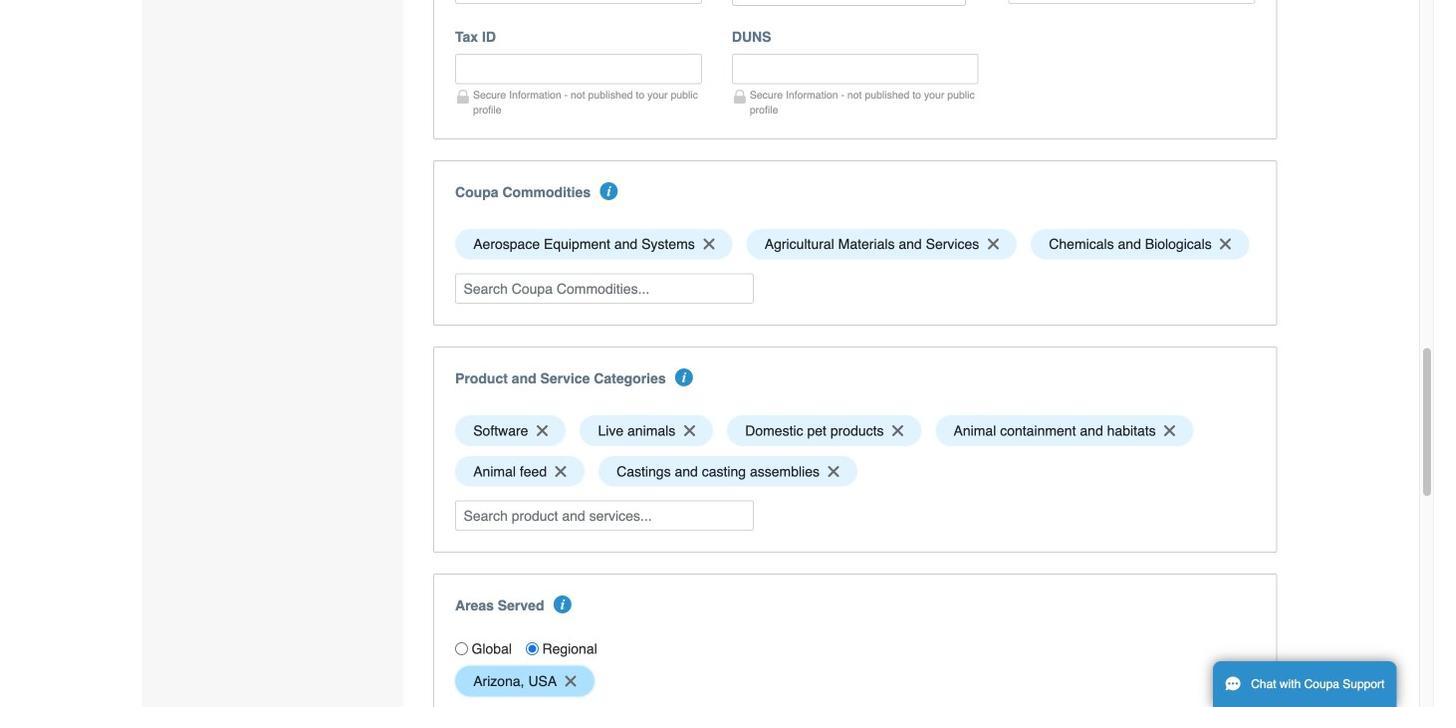 Task type: describe. For each thing, give the bounding box(es) containing it.
option inside selected areas list box
[[455, 666, 595, 697]]



Task type: locate. For each thing, give the bounding box(es) containing it.
1 selected list box from the top
[[448, 224, 1263, 265]]

additional information image
[[676, 369, 693, 387], [554, 596, 572, 614]]

None radio
[[455, 643, 468, 656]]

2 selected list box from the top
[[448, 411, 1263, 492]]

0 vertical spatial additional information image
[[676, 369, 693, 387]]

None radio
[[526, 643, 539, 656]]

1 vertical spatial additional information image
[[554, 596, 572, 614]]

0 horizontal spatial additional information image
[[554, 596, 572, 614]]

selected areas list box
[[448, 661, 1263, 702]]

1 vertical spatial selected list box
[[448, 411, 1263, 492]]

None text field
[[455, 54, 702, 84]]

option
[[455, 229, 733, 260], [747, 229, 1017, 260], [1031, 229, 1250, 260], [455, 416, 566, 446], [580, 416, 714, 446], [727, 416, 922, 446], [936, 416, 1194, 446], [455, 456, 585, 487], [599, 456, 858, 487], [455, 666, 595, 697]]

None text field
[[1009, 0, 1256, 4], [732, 54, 979, 84], [1009, 0, 1256, 4], [732, 54, 979, 84]]

1 horizontal spatial additional information image
[[676, 369, 693, 387]]

selected list box
[[448, 224, 1263, 265], [448, 411, 1263, 492]]

additional information image
[[600, 182, 618, 200]]

0 vertical spatial selected list box
[[448, 224, 1263, 265]]



Task type: vqa. For each thing, say whether or not it's contained in the screenshot.
Competitor Name element
no



